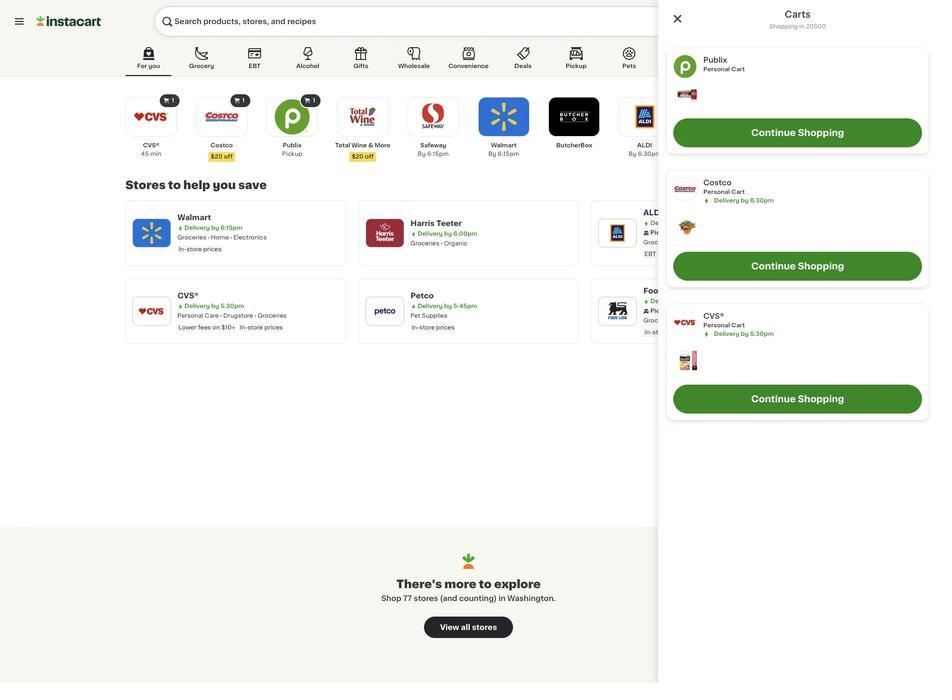 Task type: vqa. For each thing, say whether or not it's contained in the screenshot.
"Continue Shopping"
yes



Task type: locate. For each thing, give the bounding box(es) containing it.
pickup left available at the top right of page
[[651, 230, 672, 236]]

delivery up pickup available
[[651, 220, 676, 226]]

0 vertical spatial continue shopping button
[[674, 119, 923, 148]]

$20 up 'stores to help you save'
[[211, 154, 223, 160]]

1 horizontal spatial delivery by 5:30pm
[[714, 331, 774, 337]]

in-store prices down supplies at the left of page
[[412, 325, 455, 331]]

shopping
[[770, 24, 798, 29], [798, 129, 845, 138], [798, 262, 845, 271], [798, 395, 845, 404]]

cvs® up lower
[[178, 292, 199, 300]]

3 continue shopping from the top
[[752, 395, 845, 404]]

publix image
[[274, 99, 311, 135]]

costco inside costco personal cart
[[704, 179, 732, 187]]

1 horizontal spatial $20
[[352, 154, 364, 160]]

ebt inside "button"
[[249, 63, 261, 69]]

pickup
[[566, 63, 587, 69], [282, 151, 302, 157], [651, 230, 672, 236], [651, 308, 672, 314]]

off down &
[[365, 154, 374, 160]]

continue shopping button for costco
[[674, 252, 923, 281]]

1
[[172, 98, 174, 104], [242, 98, 245, 104], [313, 98, 315, 104]]

delivery by 5:45pm
[[418, 304, 477, 309]]

by up available at the top right of page
[[678, 220, 685, 226]]

3 continue shopping button from the top
[[674, 385, 923, 414]]

delivery down food lion
[[651, 299, 676, 305]]

groceries for organic
[[411, 241, 440, 247]]

grocery
[[189, 63, 214, 69]]

1 vertical spatial aldi
[[644, 209, 663, 217]]

1 horizontal spatial costco
[[704, 179, 732, 187]]

bakery
[[677, 318, 698, 324]]

1 continue from the top
[[752, 129, 796, 138]]

2 off from the left
[[365, 154, 374, 160]]

stores to help you save tab panel
[[120, 93, 817, 344]]

cvs® inside cvs® 45 min
[[143, 143, 159, 149]]

explore
[[494, 579, 541, 591]]

by up supplies at the left of page
[[444, 304, 452, 309]]

77 inside show all 77 stores
[[773, 147, 780, 153]]

continue shopping for costco
[[752, 262, 845, 271]]

2 continue shopping from the top
[[752, 262, 845, 271]]

butcherbox link
[[547, 97, 602, 150]]

stores down there's
[[414, 595, 438, 603]]

0 horizontal spatial cvs®
[[143, 143, 159, 149]]

6:15pm
[[427, 151, 449, 157], [498, 151, 519, 157], [710, 151, 731, 157], [221, 225, 243, 231], [687, 299, 709, 305]]

2 by from the left
[[489, 151, 497, 157]]

2 vertical spatial in
[[499, 595, 506, 603]]

delivery down the cvs® personal cart
[[714, 331, 740, 337]]

harris
[[411, 220, 435, 227]]

delivery down harris teeter
[[418, 231, 443, 237]]

delivery
[[714, 198, 740, 204], [651, 220, 676, 226], [185, 225, 210, 231], [418, 231, 443, 237], [651, 299, 676, 305], [185, 304, 210, 309], [418, 304, 443, 309], [714, 331, 740, 337]]

pickup button
[[553, 45, 600, 76]]

in down explore
[[499, 595, 506, 603]]

by down teeter
[[444, 231, 452, 237]]

delivery by 6:30pm down costco personal cart
[[714, 198, 774, 204]]

1 horizontal spatial in-store prices
[[412, 325, 455, 331]]

personal down 60
[[704, 323, 730, 329]]

by up costco personal cart
[[700, 151, 708, 157]]

groceries down pickup available
[[644, 240, 673, 246]]

1 horizontal spatial 6:30pm
[[687, 220, 710, 226]]

0 horizontal spatial to
[[168, 180, 181, 191]]

personal inside costco personal cart
[[704, 190, 730, 195]]

0 horizontal spatial publix
[[283, 143, 302, 149]]

0 horizontal spatial 77
[[403, 595, 412, 603]]

0 vertical spatial min
[[150, 151, 161, 157]]

1 vertical spatial costco
[[704, 179, 732, 187]]

publix
[[704, 56, 728, 64], [283, 143, 302, 149]]

walmart down 'stores to help you save'
[[178, 214, 211, 222]]

by inside the aldi by 6:30pm
[[629, 151, 637, 157]]

0 horizontal spatial food
[[644, 287, 664, 295]]

by down costco personal cart
[[741, 198, 749, 204]]

costco up 'stores to help you save'
[[211, 143, 233, 149]]

1 vertical spatial continue
[[752, 262, 796, 271]]

pickup down publix image
[[282, 151, 302, 157]]

delivery down costco personal cart
[[714, 198, 740, 204]]

0 vertical spatial in
[[800, 24, 805, 29]]

2 vertical spatial continue shopping button
[[674, 385, 923, 414]]

77 inside there's more to explore shop 77 stores (and counting) in washington.
[[403, 595, 412, 603]]

by down safeway
[[418, 151, 426, 157]]

shop
[[381, 595, 402, 603]]

to left help at the left of the page
[[168, 180, 181, 191]]

care
[[205, 313, 219, 319]]

2 horizontal spatial cvs®
[[704, 313, 725, 320]]

all inside show all 77 stores
[[793, 137, 802, 144]]

stores down the 'counting)'
[[472, 624, 497, 632]]

pet supplies
[[411, 313, 448, 319]]

by up ready
[[678, 299, 685, 305]]

0 vertical spatial 77
[[773, 147, 780, 153]]

personal down food lion by 6:15pm
[[704, 190, 730, 195]]

costco inside stores to help you save tab panel
[[211, 143, 233, 149]]

all right view
[[461, 624, 470, 632]]

off inside costco $20 off
[[224, 154, 233, 160]]

1 vertical spatial to
[[479, 579, 492, 591]]

costco image up costco $20 off
[[204, 99, 240, 135]]

by inside safeway by 6:15pm
[[418, 151, 426, 157]]

1 vertical spatial you
[[213, 180, 236, 191]]

delivery for petco
[[418, 304, 443, 309]]

continue
[[752, 129, 796, 138], [752, 262, 796, 271], [752, 395, 796, 404]]

groceries left home
[[178, 235, 207, 241]]

more
[[445, 579, 477, 591]]

cvs® up 45
[[143, 143, 159, 149]]

2 continue from the top
[[752, 262, 796, 271]]

0 vertical spatial continue
[[752, 129, 796, 138]]

in down carts
[[800, 24, 805, 29]]

groceries organic
[[411, 241, 468, 247]]

1 vertical spatial ebt
[[645, 252, 656, 257]]

personal right publix icon
[[704, 67, 730, 72]]

2 vertical spatial continue shopping
[[752, 395, 845, 404]]

0 horizontal spatial all
[[461, 624, 470, 632]]

0 vertical spatial costco
[[211, 143, 233, 149]]

$20
[[211, 154, 223, 160], [352, 154, 364, 160]]

6:15pm down safeway
[[427, 151, 449, 157]]

personal inside stores to help you save tab panel
[[178, 313, 203, 319]]

pickup up butcherbox image on the right
[[566, 63, 587, 69]]

walmart logo image
[[138, 219, 166, 247]]

cart for costco
[[732, 190, 745, 195]]

by down aldi image
[[629, 151, 637, 157]]

delivery by 5:30pm up care
[[185, 304, 244, 309]]

pickup up the groceries bakery deli
[[651, 308, 672, 314]]

min right 45
[[150, 151, 161, 157]]

food up the pickup ready in 60 min
[[644, 287, 664, 295]]

cvs® right bakery
[[704, 313, 725, 320]]

shopping for costco
[[798, 262, 845, 271]]

delivery by 6:15pm up ready
[[651, 299, 709, 305]]

personal inside the cvs® personal cart
[[704, 323, 730, 329]]

personal care drugstore groceries
[[178, 313, 287, 319]]

pickup for pickup
[[566, 63, 587, 69]]

2 vertical spatial stores
[[472, 624, 497, 632]]

lion
[[718, 143, 731, 149], [666, 287, 683, 295]]

costco down food lion by 6:15pm
[[704, 179, 732, 187]]

costco $20 off
[[211, 143, 233, 160]]

0 horizontal spatial delivery by 6:15pm
[[185, 225, 243, 231]]

cart inside the cvs® personal cart
[[732, 323, 745, 329]]

costco image up floral arrangement icon
[[674, 178, 697, 201]]

you inside tab panel
[[213, 180, 236, 191]]

77
[[773, 147, 780, 153], [403, 595, 412, 603]]

by inside the walmart by 6:15pm
[[489, 151, 497, 157]]

0 vertical spatial cart
[[732, 67, 745, 72]]

0 vertical spatial aldi
[[638, 143, 652, 149]]

0 horizontal spatial in
[[499, 595, 506, 603]]

in-store prices down the groceries bakery deli
[[645, 330, 688, 336]]

personal up lower
[[178, 313, 203, 319]]

continue shopping button
[[674, 119, 923, 148], [674, 252, 923, 281], [674, 385, 923, 414]]

stores
[[781, 147, 800, 153], [414, 595, 438, 603], [472, 624, 497, 632]]

0 horizontal spatial $20
[[211, 154, 223, 160]]

shopping for publix
[[798, 129, 845, 138]]

1 vertical spatial delivery by 6:30pm
[[651, 220, 710, 226]]

beauty button
[[660, 45, 706, 76]]

groceries
[[178, 235, 207, 241], [644, 240, 673, 246], [411, 241, 440, 247], [258, 313, 287, 319], [644, 318, 673, 324]]

2 vertical spatial 6:30pm
[[687, 220, 710, 226]]

butcherbox
[[557, 143, 593, 149]]

1 vertical spatial stores
[[414, 595, 438, 603]]

costco for costco personal cart
[[704, 179, 732, 187]]

None search field
[[154, 6, 698, 36]]

in inside stores to help you save tab panel
[[692, 308, 698, 314]]

petco logo image
[[371, 298, 399, 326]]

ebt down pickup available
[[645, 252, 656, 257]]

0 horizontal spatial you
[[149, 63, 160, 69]]

2 cart from the top
[[732, 190, 745, 195]]

2 vertical spatial continue
[[752, 395, 796, 404]]

0 vertical spatial lion
[[718, 143, 731, 149]]

lion up costco personal cart
[[718, 143, 731, 149]]

groceries for home
[[178, 235, 207, 241]]

0 vertical spatial cvs®
[[143, 143, 159, 149]]

by for safeway by 6:15pm
[[418, 151, 426, 157]]

1 vertical spatial cart
[[732, 190, 745, 195]]

groceries down harris
[[411, 241, 440, 247]]

by for harris teeter
[[444, 231, 452, 237]]

cvs® for cvs® personal cart
[[704, 313, 725, 320]]

1 horizontal spatial you
[[213, 180, 236, 191]]

off inside total wine & more $20 off
[[365, 154, 374, 160]]

prices
[[203, 247, 222, 253], [265, 325, 283, 331], [437, 325, 455, 331], [670, 330, 688, 336]]

publix for publix personal cart
[[704, 56, 728, 64]]

1 cart from the top
[[732, 67, 745, 72]]

2 $20 from the left
[[352, 154, 364, 160]]

prices down personal care drugstore groceries
[[265, 325, 283, 331]]

walmart down walmart image
[[491, 143, 517, 149]]

cart inside costco personal cart
[[732, 190, 745, 195]]

in-store prices down home
[[179, 247, 222, 253]]

6:15pm inside the walmart by 6:15pm
[[498, 151, 519, 157]]

0 horizontal spatial stores
[[414, 595, 438, 603]]

1 vertical spatial food
[[644, 287, 664, 295]]

1 off from the left
[[224, 154, 233, 160]]

cvs® 45 min
[[141, 143, 161, 157]]

3 1 from the left
[[313, 98, 315, 104]]

1 vertical spatial continue shopping button
[[674, 252, 923, 281]]

pickup inside button
[[566, 63, 587, 69]]

stores inside button
[[472, 624, 497, 632]]

delivery for cvs®
[[185, 304, 210, 309]]

pickup ready in 60 min
[[651, 308, 720, 314]]

0 vertical spatial stores
[[781, 147, 800, 153]]

gifts button
[[338, 45, 384, 76]]

45
[[141, 151, 149, 157]]

1 horizontal spatial publix
[[704, 56, 728, 64]]

publix inside publix pickup
[[283, 143, 302, 149]]

delivery by 6:15pm
[[185, 225, 243, 231], [651, 299, 709, 305]]

airborne assorted fruit flavored gummies - 750mg of vitamin c and minerals & herbs immune support image
[[678, 351, 697, 370]]

lion inside food lion by 6:15pm
[[718, 143, 731, 149]]

in
[[800, 24, 805, 29], [692, 308, 698, 314], [499, 595, 506, 603]]

washington.
[[508, 595, 556, 603]]

1 horizontal spatial walmart
[[491, 143, 517, 149]]

delivery by 6:30pm up pickup available
[[651, 220, 710, 226]]

all inside button
[[461, 624, 470, 632]]

walmart inside the walmart by 6:15pm
[[491, 143, 517, 149]]

to
[[168, 180, 181, 191], [479, 579, 492, 591]]

1 vertical spatial cvs®
[[178, 292, 199, 300]]

personal
[[704, 67, 730, 72], [704, 190, 730, 195], [178, 313, 203, 319], [704, 323, 730, 329]]

1 vertical spatial lion
[[666, 287, 683, 295]]

0 vertical spatial food
[[701, 143, 716, 149]]

1 vertical spatial delivery by 6:15pm
[[651, 299, 709, 305]]

total wine & more image
[[345, 99, 381, 135]]

delivery by 6:30pm
[[714, 198, 774, 204], [651, 220, 710, 226]]

personal for cvs®
[[704, 323, 730, 329]]

publix for publix pickup
[[283, 143, 302, 149]]

pharmacy button
[[713, 45, 759, 76]]

in for pickup
[[692, 308, 698, 314]]

77 down "show"
[[773, 147, 780, 153]]

you
[[149, 63, 160, 69], [213, 180, 236, 191]]

to inside stores to help you save tab panel
[[168, 180, 181, 191]]

1 horizontal spatial 1
[[242, 98, 245, 104]]

food for food lion
[[644, 287, 664, 295]]

groceries down the pickup ready in 60 min
[[644, 318, 673, 324]]

$20 inside total wine & more $20 off
[[352, 154, 364, 160]]

1 horizontal spatial lion
[[718, 143, 731, 149]]

0 horizontal spatial lion
[[666, 287, 683, 295]]

costco image
[[204, 99, 240, 135], [674, 178, 697, 201]]

1 vertical spatial costco image
[[674, 178, 697, 201]]

3 by from the left
[[629, 151, 637, 157]]

harris teeter logo image
[[371, 219, 399, 247]]

total
[[335, 143, 350, 149]]

you right for
[[149, 63, 160, 69]]

food lion logo image
[[604, 298, 632, 326]]

0 horizontal spatial 6:30pm
[[638, 151, 661, 157]]

delivery up care
[[185, 304, 210, 309]]

0 vertical spatial cvs® image
[[133, 99, 169, 135]]

aldi up pickup available
[[644, 209, 663, 217]]

show all 77 stores
[[770, 137, 802, 153]]

continue shopping
[[752, 129, 845, 138], [752, 262, 845, 271], [752, 395, 845, 404]]

0 horizontal spatial costco
[[211, 143, 233, 149]]

to up the 'counting)'
[[479, 579, 492, 591]]

delivery by 5:30pm down the cvs® personal cart
[[714, 331, 774, 337]]

0 horizontal spatial min
[[150, 151, 161, 157]]

petco
[[411, 292, 434, 300]]

electronics
[[234, 235, 267, 241]]

in- down drugstore on the top left of the page
[[240, 325, 248, 331]]

2 horizontal spatial stores
[[781, 147, 800, 153]]

0 vertical spatial delivery by 5:30pm
[[185, 304, 244, 309]]

1 vertical spatial 6:30pm
[[750, 198, 774, 204]]

1 $20 from the left
[[211, 154, 223, 160]]

aldi
[[638, 143, 652, 149], [644, 209, 663, 217]]

1 vertical spatial cvs® image
[[674, 311, 697, 335]]

5:30pm
[[221, 304, 244, 309], [750, 331, 774, 337]]

cvs® image
[[133, 99, 169, 135], [674, 311, 697, 335]]

0 vertical spatial delivery by 6:15pm
[[185, 225, 243, 231]]

by for walmart
[[211, 225, 219, 231]]

cvs® logo image
[[138, 298, 166, 326]]

off up 'stores to help you save'
[[224, 154, 233, 160]]

aldi by 6:30pm
[[629, 143, 661, 157]]

costco for costco $20 off
[[211, 143, 233, 149]]

1 vertical spatial in
[[692, 308, 698, 314]]

publix down publix image
[[283, 143, 302, 149]]

off
[[224, 154, 233, 160], [365, 154, 374, 160]]

2 1 from the left
[[242, 98, 245, 104]]

by down walmart image
[[489, 151, 497, 157]]

2 horizontal spatial 6:30pm
[[750, 198, 774, 204]]

0 vertical spatial 5:30pm
[[221, 304, 244, 309]]

by down the cvs® personal cart
[[741, 331, 749, 337]]

publix inside publix personal cart
[[704, 56, 728, 64]]

2 horizontal spatial 1
[[313, 98, 315, 104]]

view all stores link
[[424, 617, 513, 639]]

1 horizontal spatial in
[[692, 308, 698, 314]]

delivery up pet supplies
[[418, 304, 443, 309]]

cvs® inside the cvs® personal cart
[[704, 313, 725, 320]]

aldi down aldi image
[[638, 143, 652, 149]]

shopping inside carts shopping in 20500
[[770, 24, 798, 29]]

1 horizontal spatial costco image
[[674, 178, 697, 201]]

ebt inside stores to help you save tab panel
[[645, 252, 656, 257]]

in-store prices
[[179, 247, 222, 253], [412, 325, 455, 331], [645, 330, 688, 336]]

1 horizontal spatial to
[[479, 579, 492, 591]]

1 horizontal spatial cvs®
[[178, 292, 199, 300]]

1 1 from the left
[[172, 98, 174, 104]]

show
[[770, 137, 792, 144]]

0 horizontal spatial 1
[[172, 98, 174, 104]]

delivery up groceries home electronics
[[185, 225, 210, 231]]

1 horizontal spatial delivery by 6:30pm
[[714, 198, 774, 204]]

6:15pm up costco personal cart
[[710, 151, 731, 157]]

1 horizontal spatial 5:30pm
[[750, 331, 774, 337]]

$20 down wine
[[352, 154, 364, 160]]

2 continue shopping button from the top
[[674, 252, 923, 281]]

lion for food lion
[[666, 287, 683, 295]]

6:15pm down walmart image
[[498, 151, 519, 157]]

you right help at the left of the page
[[213, 180, 236, 191]]

3 continue from the top
[[752, 395, 796, 404]]

available
[[673, 230, 700, 236]]

in left 60
[[692, 308, 698, 314]]

aldi for aldi
[[644, 209, 663, 217]]

6:15pm inside safeway by 6:15pm
[[427, 151, 449, 157]]

min inside cvs® 45 min
[[150, 151, 161, 157]]

0 vertical spatial all
[[793, 137, 802, 144]]

cvs® image left 60
[[674, 311, 697, 335]]

cart inside publix personal cart
[[732, 67, 745, 72]]

6:30pm
[[638, 151, 661, 157], [750, 198, 774, 204], [687, 220, 710, 226]]

by for food lion
[[678, 299, 685, 305]]

by up care
[[211, 304, 219, 309]]

0 vertical spatial walmart
[[491, 143, 517, 149]]

2 vertical spatial cvs®
[[704, 313, 725, 320]]

4 by from the left
[[700, 151, 708, 157]]

1 horizontal spatial 77
[[773, 147, 780, 153]]

delivery by 6:30pm inside stores to help you save tab panel
[[651, 220, 710, 226]]

food up costco personal cart
[[701, 143, 716, 149]]

stores down "show"
[[781, 147, 800, 153]]

0 horizontal spatial delivery by 5:30pm
[[185, 304, 244, 309]]

by
[[418, 151, 426, 157], [489, 151, 497, 157], [629, 151, 637, 157], [700, 151, 708, 157]]

aldi inside the aldi by 6:30pm
[[638, 143, 652, 149]]

in-
[[179, 247, 187, 253], [240, 325, 248, 331], [412, 325, 420, 331], [645, 330, 653, 336]]

aldi logo image
[[604, 219, 632, 247]]

1 vertical spatial delivery by 5:30pm
[[714, 331, 774, 337]]

all right "show"
[[793, 137, 802, 144]]

in inside carts shopping in 20500
[[800, 24, 805, 29]]

by up home
[[211, 225, 219, 231]]

0 horizontal spatial cvs® image
[[133, 99, 169, 135]]

delivery for aldi
[[651, 220, 676, 226]]

continue for cvs®
[[752, 395, 796, 404]]

ebt
[[249, 63, 261, 69], [645, 252, 656, 257]]

1 horizontal spatial off
[[365, 154, 374, 160]]

0 horizontal spatial in-store prices
[[179, 247, 222, 253]]

3 cart from the top
[[732, 323, 745, 329]]

1 vertical spatial 77
[[403, 595, 412, 603]]

carts shopping in 20500
[[770, 10, 826, 29]]

min right 60
[[709, 308, 720, 314]]

0 vertical spatial you
[[149, 63, 160, 69]]

1 horizontal spatial delivery by 6:15pm
[[651, 299, 709, 305]]

0 vertical spatial continue shopping
[[752, 129, 845, 138]]

in-store prices for walmart
[[179, 247, 222, 253]]

personal inside publix personal cart
[[704, 67, 730, 72]]

food inside food lion by 6:15pm
[[701, 143, 716, 149]]

0 horizontal spatial delivery by 6:30pm
[[651, 220, 710, 226]]

publix right publix icon
[[704, 56, 728, 64]]

1 vertical spatial walmart
[[178, 214, 211, 222]]

0 vertical spatial 6:30pm
[[638, 151, 661, 157]]

publix personal cart
[[704, 56, 745, 72]]

groceries bakery deli
[[644, 318, 714, 324]]

0 vertical spatial delivery by 6:30pm
[[714, 198, 774, 204]]

delivery by 6:15pm up home
[[185, 225, 243, 231]]

0 horizontal spatial off
[[224, 154, 233, 160]]

77 right shop
[[403, 595, 412, 603]]

1 vertical spatial 5:30pm
[[750, 331, 774, 337]]

0 vertical spatial to
[[168, 180, 181, 191]]

lion up ready
[[666, 287, 683, 295]]

cvs® image up cvs® 45 min
[[133, 99, 169, 135]]

0 horizontal spatial ebt
[[249, 63, 261, 69]]

ebt left "alcohol"
[[249, 63, 261, 69]]

groceries home electronics
[[178, 235, 267, 241]]

6:15pm inside food lion by 6:15pm
[[710, 151, 731, 157]]

1 by from the left
[[418, 151, 426, 157]]



Task type: describe. For each thing, give the bounding box(es) containing it.
food lion
[[644, 287, 683, 295]]

all for show
[[793, 137, 802, 144]]

fees
[[198, 325, 211, 331]]

ebt button
[[232, 45, 278, 76]]

teeter
[[437, 220, 462, 227]]

store down pet supplies
[[420, 325, 435, 331]]

1 horizontal spatial min
[[709, 308, 720, 314]]

cart for cvs®
[[732, 323, 745, 329]]

groceries right drugstore on the top left of the page
[[258, 313, 287, 319]]

delivery by 6:00pm
[[418, 231, 478, 237]]

continue shopping for cvs®
[[752, 395, 845, 404]]

$10+
[[222, 325, 235, 331]]

for
[[137, 63, 147, 69]]

walmart by 6:15pm
[[489, 143, 519, 157]]

shopping for cvs®
[[798, 395, 845, 404]]

in- down pet
[[412, 325, 420, 331]]

stores inside there's more to explore shop 77 stores (and counting) in washington.
[[414, 595, 438, 603]]

1 for min
[[172, 98, 174, 104]]

deli
[[702, 318, 714, 324]]

delivery for food lion
[[651, 299, 676, 305]]

beauty
[[672, 63, 694, 69]]

6:00pm
[[454, 231, 478, 237]]

all for view
[[461, 624, 470, 632]]

costco personal cart
[[704, 179, 745, 195]]

6:15pm up 60
[[687, 299, 709, 305]]

save
[[238, 180, 267, 191]]

walmart for walmart by 6:15pm
[[491, 143, 517, 149]]

for you
[[137, 63, 160, 69]]

store down drugstore on the top left of the page
[[248, 325, 263, 331]]

there's more to explore shop 77 stores (and counting) in washington.
[[381, 579, 556, 603]]

grocery button
[[179, 45, 225, 76]]

pickup for pickup available
[[651, 230, 672, 236]]

(and
[[440, 595, 458, 603]]

6:30pm inside the aldi by 6:30pm
[[638, 151, 661, 157]]

pharmacy
[[720, 63, 751, 69]]

in for carts
[[800, 24, 805, 29]]

lower
[[179, 325, 197, 331]]

home
[[211, 235, 229, 241]]

floral arrangement image
[[678, 218, 697, 237]]

food lion by 6:15pm
[[700, 143, 731, 157]]

coca cola zero sugar caffeine free soda soft drink image
[[678, 85, 697, 104]]

to inside there's more to explore shop 77 stores (and counting) in washington.
[[479, 579, 492, 591]]

publix image
[[674, 55, 697, 78]]

by for walmart by 6:15pm
[[489, 151, 497, 157]]

delivery by 6:15pm for food lion
[[651, 299, 709, 305]]

wine
[[352, 143, 367, 149]]

help
[[183, 180, 210, 191]]

convenience button
[[444, 45, 493, 76]]

cvs® for cvs®
[[178, 292, 199, 300]]

stores
[[126, 180, 166, 191]]

by for cvs®
[[211, 304, 219, 309]]

food for food lion by 6:15pm
[[701, 143, 716, 149]]

in- right walmart logo
[[179, 247, 187, 253]]

in-store prices for petco
[[412, 325, 455, 331]]

for you button
[[126, 45, 172, 76]]

walmart for walmart
[[178, 214, 211, 222]]

ready
[[673, 308, 691, 314]]

pets button
[[607, 45, 653, 76]]

aldi image
[[627, 99, 663, 135]]

store down the groceries bakery deli
[[653, 330, 668, 336]]

stores to help you save
[[126, 180, 267, 191]]

butcherbox image
[[556, 99, 593, 135]]

there's
[[396, 579, 442, 591]]

by for aldi by 6:30pm
[[629, 151, 637, 157]]

delivery by 5:30pm inside stores to help you save tab panel
[[185, 304, 244, 309]]

$20 inside costco $20 off
[[211, 154, 223, 160]]

wholesale button
[[391, 45, 437, 76]]

prices down home
[[203, 247, 222, 253]]

organic
[[444, 241, 468, 247]]

Search field
[[154, 6, 698, 36]]

convenience
[[449, 63, 489, 69]]

5:45pm
[[454, 304, 477, 309]]

groceries for bakery
[[644, 318, 673, 324]]

safeway image
[[415, 99, 452, 135]]

alcohol
[[296, 63, 319, 69]]

pets
[[623, 63, 636, 69]]

by for petco
[[444, 304, 452, 309]]

1 for off
[[242, 98, 245, 104]]

total wine & more $20 off
[[335, 143, 391, 160]]

1 continue shopping button from the top
[[674, 119, 923, 148]]

instacart image
[[36, 15, 101, 28]]

0 horizontal spatial costco image
[[204, 99, 240, 135]]

pickup for pickup ready in 60 min
[[651, 308, 672, 314]]

deals button
[[500, 45, 546, 76]]

more
[[375, 143, 391, 149]]

5:30pm inside stores to help you save tab panel
[[221, 304, 244, 309]]

on
[[213, 325, 220, 331]]

cart for publix
[[732, 67, 745, 72]]

alcohol button
[[285, 45, 331, 76]]

continue for costco
[[752, 262, 796, 271]]

pet
[[411, 313, 421, 319]]

6:15pm up groceries home electronics
[[221, 225, 243, 231]]

pickup available
[[651, 230, 700, 236]]

walmart image
[[486, 99, 522, 135]]

publix pickup
[[282, 143, 302, 157]]

cvs® for cvs® 45 min
[[143, 143, 159, 149]]

gifts
[[354, 63, 369, 69]]

20500
[[806, 24, 826, 29]]

1 continue shopping from the top
[[752, 129, 845, 138]]

deals
[[515, 63, 532, 69]]

drugstore
[[223, 313, 253, 319]]

delivery for walmart
[[185, 225, 210, 231]]

counting)
[[459, 595, 497, 603]]

you inside button
[[149, 63, 160, 69]]

safeway by 6:15pm
[[418, 143, 449, 157]]

continue shopping button for cvs®
[[674, 385, 923, 414]]

in- down the groceries bakery deli
[[645, 330, 653, 336]]

carts
[[785, 10, 811, 19]]

&
[[368, 143, 373, 149]]

personal for costco
[[704, 190, 730, 195]]

lion for food lion by 6:15pm
[[718, 143, 731, 149]]

prices down the groceries bakery deli
[[670, 330, 688, 336]]

1 horizontal spatial cvs® image
[[674, 311, 697, 335]]

safeway
[[420, 143, 446, 149]]

delivery for harris teeter
[[418, 231, 443, 237]]

cvs® personal cart
[[704, 313, 745, 329]]

by for aldi
[[678, 220, 685, 226]]

view all stores
[[440, 624, 497, 632]]

supplies
[[422, 313, 448, 319]]

lower fees on $10+ in-store prices
[[179, 325, 283, 331]]

personal for publix
[[704, 67, 730, 72]]

delivery by 6:15pm for walmart
[[185, 225, 243, 231]]

store down groceries home electronics
[[187, 247, 202, 253]]

by inside food lion by 6:15pm
[[700, 151, 708, 157]]

stores inside show all 77 stores
[[781, 147, 800, 153]]

view
[[440, 624, 459, 632]]

2 horizontal spatial in-store prices
[[645, 330, 688, 336]]

prices down supplies at the left of page
[[437, 325, 455, 331]]

shop categories tab list
[[126, 45, 812, 76]]

wholesale
[[398, 63, 430, 69]]

aldi for aldi by 6:30pm
[[638, 143, 652, 149]]

harris teeter
[[411, 220, 462, 227]]

60
[[699, 308, 707, 314]]

view all stores button
[[424, 617, 513, 639]]

in inside there's more to explore shop 77 stores (and counting) in washington.
[[499, 595, 506, 603]]



